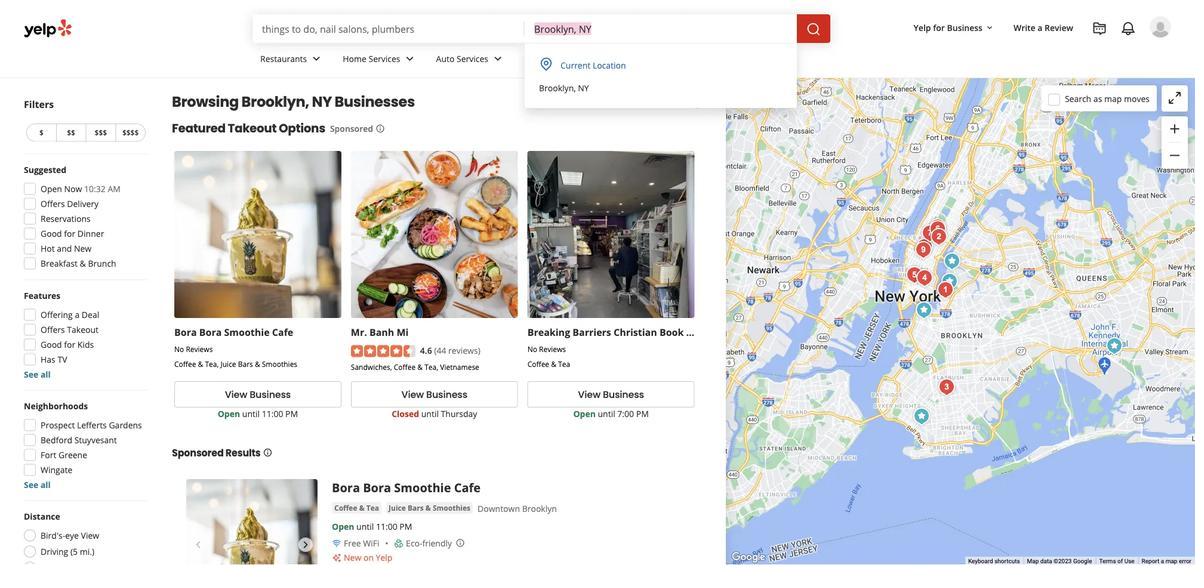 Task type: describe. For each thing, give the bounding box(es) containing it.
bedford stuyvesant
[[41, 435, 117, 446]]

map data ©2023 google
[[1027, 558, 1092, 565]]

restaurants
[[260, 53, 307, 64]]

sponsored for sponsored results
[[172, 446, 224, 460]]

browsing brooklyn, ny businesses
[[172, 92, 415, 112]]

offers delivery
[[41, 198, 99, 210]]

search image
[[807, 22, 821, 36]]

pm for cafe
[[285, 408, 298, 420]]

search
[[1065, 93, 1091, 104]]

central park conservancy image
[[926, 216, 950, 239]]

map region
[[604, 0, 1195, 565]]

coffee & tea button
[[332, 503, 382, 514]]

closed until thursday
[[392, 408, 477, 420]]

group containing features
[[20, 290, 148, 381]]

home services link
[[333, 43, 427, 78]]

store
[[686, 326, 712, 339]]

fort greene
[[41, 450, 87, 461]]

report a map error link
[[1142, 558, 1192, 565]]

shop
[[769, 326, 792, 339]]

open left '7:00'
[[573, 408, 596, 420]]

Near text field
[[534, 22, 787, 35]]

location
[[593, 59, 626, 71]]

16 info v2 image
[[375, 124, 385, 133]]

map
[[1027, 558, 1039, 565]]

$
[[39, 128, 43, 138]]

yelp for business
[[914, 22, 983, 33]]

report a map error
[[1142, 558, 1192, 565]]

7:00
[[617, 408, 634, 420]]

Find text field
[[262, 22, 515, 35]]

tea inside breaking barriers christian book store and coffee shop no reviews coffee & tea
[[558, 359, 570, 369]]

yelp inside yelp for business "button"
[[914, 22, 931, 33]]

& inside breaking barriers christian book store and coffee shop no reviews coffee & tea
[[551, 359, 556, 369]]

bars inside "button"
[[408, 503, 424, 513]]

no inside breaking barriers christian book store and coffee shop no reviews coffee & tea
[[528, 344, 537, 354]]

good for kids
[[41, 339, 94, 350]]

zoom in image
[[1168, 122, 1182, 136]]

user actions element
[[904, 15, 1188, 88]]

& inside button
[[359, 503, 365, 513]]

home
[[343, 53, 366, 64]]

mr. banh mi link
[[351, 326, 409, 339]]

24 chevron down v2 image for restaurants
[[309, 52, 324, 66]]

terms
[[1099, 558, 1116, 565]]

filters
[[24, 98, 54, 111]]

khalifa grill image
[[938, 270, 962, 294]]

offering a deal
[[41, 309, 99, 321]]

di fara pizza image
[[935, 376, 959, 399]]

featured takeout options
[[172, 120, 325, 137]]

$$$
[[95, 128, 107, 138]]

free wifi
[[344, 538, 379, 549]]

see all button for wingate
[[24, 479, 51, 491]]

cafe for bora bora smoothie cafe
[[454, 480, 481, 496]]

brunch
[[88, 258, 116, 269]]

16 free wifi v2 image
[[332, 539, 341, 549]]

open up sponsored results
[[218, 408, 240, 420]]

1 vertical spatial bora bora smoothie cafe link
[[332, 480, 481, 496]]

write a review link
[[1009, 17, 1078, 38]]

view business for bora bora smoothie cafe
[[225, 388, 291, 402]]

open up 16 free wifi v2 image
[[332, 521, 354, 533]]

1 horizontal spatial tea,
[[425, 362, 438, 372]]

moves
[[1124, 93, 1150, 104]]

vietnamese
[[440, 362, 479, 372]]

stnd coffee image
[[940, 250, 964, 273]]

auto services link
[[427, 43, 515, 78]]

current
[[561, 59, 591, 71]]

of
[[1118, 558, 1123, 565]]

current location
[[561, 59, 626, 71]]

projects image
[[1092, 22, 1107, 36]]

reviews inside breaking barriers christian book store and coffee shop no reviews coffee & tea
[[539, 344, 566, 354]]

until for breaking barriers christian book store and coffee shop
[[598, 408, 615, 420]]

1 horizontal spatial brooklyn,
[[539, 82, 576, 93]]

magnolia bakery image
[[918, 221, 942, 245]]

24 chevron down v2 image for auto services
[[491, 52, 505, 66]]

sandwiches,
[[351, 362, 392, 372]]

business for breaking barriers christian book store and coffee shop
[[603, 388, 644, 402]]

4.6
[[420, 345, 432, 356]]

fort
[[41, 450, 56, 461]]

sandwiches, coffee & tea, vietnamese
[[351, 362, 479, 372]]

results
[[226, 446, 261, 460]]

previous image
[[191, 538, 205, 552]]

juice inside bora bora smoothie cafe no reviews coffee & tea, juice bars & smoothies
[[221, 359, 236, 369]]

view for mr. banh mi
[[401, 388, 424, 402]]

view for breaking barriers christian book store and coffee shop
[[578, 388, 601, 402]]

keyboard shortcuts button
[[968, 557, 1020, 565]]

options
[[279, 120, 325, 137]]

review
[[1045, 22, 1073, 33]]

beauty & essex image
[[913, 266, 937, 290]]

16 eco friendly v2 image
[[394, 539, 404, 549]]

group containing suggested
[[20, 164, 148, 273]]

browsing
[[172, 92, 239, 112]]

kids
[[78, 339, 94, 350]]

a for write
[[1038, 22, 1043, 33]]

breaking barriers christian book store and coffee shop image
[[1103, 334, 1127, 358]]

breakfast
[[41, 258, 78, 269]]

sponsored results
[[172, 446, 261, 460]]

bedford
[[41, 435, 72, 446]]

mr. banh mi
[[351, 326, 409, 339]]

none field find
[[262, 22, 515, 35]]

bora bora smoothie cafe
[[332, 480, 481, 496]]

keyboard
[[968, 558, 993, 565]]

google image
[[729, 550, 768, 565]]

distance
[[24, 511, 60, 522]]

yelp for business button
[[909, 17, 999, 38]]

balthazar image
[[903, 263, 927, 287]]

$$$$
[[122, 128, 139, 138]]

eco-
[[406, 538, 422, 549]]

open down suggested
[[41, 183, 62, 195]]

current location link
[[532, 53, 790, 77]]

for for dinner
[[64, 228, 75, 239]]

mateo r. image
[[1150, 16, 1171, 38]]

takeout for featured
[[228, 120, 277, 137]]

tao uptown image
[[926, 217, 950, 241]]

takeout for offers
[[67, 324, 99, 336]]

0 horizontal spatial 11:00
[[262, 408, 283, 420]]

and
[[714, 326, 733, 339]]

driving (5 mi.)
[[41, 546, 94, 558]]

$$$$ button
[[115, 124, 146, 142]]

group containing neighborhoods
[[20, 400, 148, 491]]

neighborhoods
[[24, 401, 88, 412]]

error
[[1179, 558, 1192, 565]]

now
[[64, 183, 82, 195]]

4.6 (44 reviews)
[[420, 345, 480, 356]]

search as map moves
[[1065, 93, 1150, 104]]

bora bora smoothie cafe no reviews coffee & tea, juice bars & smoothies
[[174, 326, 297, 369]]

christian
[[614, 326, 657, 339]]

greene
[[58, 450, 87, 461]]

good for dinner
[[41, 228, 104, 239]]

0 horizontal spatial new
[[74, 243, 91, 254]]

mi.)
[[80, 546, 94, 558]]

friendly
[[422, 538, 452, 549]]

coffee inside bora bora smoothie cafe no reviews coffee & tea, juice bars & smoothies
[[174, 359, 196, 369]]

delivery
[[67, 198, 99, 210]]

sponsored for sponsored
[[330, 123, 373, 134]]

good for good for kids
[[41, 339, 62, 350]]

business categories element
[[251, 43, 1171, 78]]

24 chevron down v2 image for home services
[[403, 52, 417, 66]]

auto services
[[436, 53, 488, 64]]

coffee inside coffee & tea button
[[334, 503, 357, 513]]

16 chevron down v2 image
[[985, 23, 995, 33]]

& inside "button"
[[426, 503, 431, 513]]

stuyvesant
[[74, 435, 117, 446]]

$$$ button
[[86, 124, 115, 142]]

view business link for mr. banh mi
[[351, 382, 518, 408]]

keyboard shortcuts
[[968, 558, 1020, 565]]



Task type: vqa. For each thing, say whether or not it's contained in the screenshot.
Tree
no



Task type: locate. For each thing, give the bounding box(es) containing it.
1 horizontal spatial view business
[[401, 388, 467, 402]]

1 vertical spatial see all
[[24, 479, 51, 491]]

business for bora bora smoothie cafe
[[250, 388, 291, 402]]

1 vertical spatial smoothies
[[433, 503, 470, 513]]

24 marker v2 image
[[539, 57, 553, 71]]

am
[[108, 183, 121, 195]]

0 horizontal spatial tea,
[[205, 359, 219, 369]]

for for business
[[933, 22, 945, 33]]

1 horizontal spatial smoothies
[[433, 503, 470, 513]]

business inside "button"
[[947, 22, 983, 33]]

view up "mi.)"
[[81, 530, 99, 541]]

24 chevron down v2 image
[[309, 52, 324, 66], [403, 52, 417, 66]]

no
[[174, 344, 184, 354], [528, 344, 537, 354]]

notifications image
[[1121, 22, 1135, 36]]

and
[[57, 243, 72, 254]]

2 reviews from the left
[[539, 344, 566, 354]]

juice bars & smoothies link
[[386, 503, 473, 514]]

11:00
[[262, 408, 283, 420], [376, 521, 397, 533]]

see all button for has tv
[[24, 369, 51, 380]]

1 horizontal spatial 24 chevron down v2 image
[[547, 52, 562, 66]]

sort:
[[591, 98, 610, 110]]

16 new v2 image
[[332, 553, 341, 563]]

until right closed at bottom
[[421, 408, 439, 420]]

good up hot
[[41, 228, 62, 239]]

breaking
[[528, 326, 570, 339]]

view up closed at bottom
[[401, 388, 424, 402]]

smoothie for bora bora smoothie cafe
[[394, 480, 451, 496]]

offers down offering
[[41, 324, 65, 336]]

reviews)
[[448, 345, 480, 356]]

1 good from the top
[[41, 228, 62, 239]]

1 horizontal spatial open until 11:00 pm
[[332, 521, 412, 533]]

2 horizontal spatial view business
[[578, 388, 644, 402]]

map for error
[[1166, 558, 1178, 565]]

see all button
[[24, 369, 51, 380], [24, 479, 51, 491]]

open until 11:00 pm
[[218, 408, 298, 420], [332, 521, 412, 533]]

1 vertical spatial cafe
[[454, 480, 481, 496]]

a
[[1038, 22, 1043, 33], [75, 309, 80, 321], [1161, 558, 1164, 565]]

1 no from the left
[[174, 344, 184, 354]]

suggested
[[24, 164, 66, 176]]

brooklyn, up featured takeout options
[[242, 92, 309, 112]]

bars inside bora bora smoothie cafe no reviews coffee & tea, juice bars & smoothies
[[238, 359, 253, 369]]

0 horizontal spatial bars
[[238, 359, 253, 369]]

lefferts
[[77, 420, 107, 431]]

1 vertical spatial map
[[1166, 558, 1178, 565]]

1 vertical spatial juice
[[389, 503, 406, 513]]

features
[[24, 290, 60, 301]]

view up open until 7:00 pm
[[578, 388, 601, 402]]

1 vertical spatial takeout
[[67, 324, 99, 336]]

24 chevron down v2 image right restaurants
[[309, 52, 324, 66]]

©2023
[[1054, 558, 1072, 565]]

0 vertical spatial for
[[933, 22, 945, 33]]

until up free wifi
[[356, 521, 374, 533]]

1 horizontal spatial services
[[457, 53, 488, 64]]

0 horizontal spatial tea
[[366, 503, 379, 513]]

option group containing distance
[[20, 511, 148, 565]]

until left '7:00'
[[598, 408, 615, 420]]

on
[[364, 552, 374, 564]]

coffee
[[735, 326, 766, 339], [174, 359, 196, 369], [528, 359, 549, 369], [394, 362, 416, 372], [334, 503, 357, 513]]

2 good from the top
[[41, 339, 62, 350]]

1 horizontal spatial 11:00
[[376, 521, 397, 533]]

brooklyn
[[522, 503, 557, 514]]

mr. banh mi image
[[910, 405, 934, 429]]

tea, inside bora bora smoothie cafe no reviews coffee & tea, juice bars & smoothies
[[205, 359, 219, 369]]

business up thursday at left bottom
[[426, 388, 467, 402]]

1 vertical spatial new
[[344, 552, 361, 564]]

view business link for breaking barriers christian book store and coffee shop
[[528, 382, 695, 408]]

1 horizontal spatial ny
[[578, 82, 589, 93]]

bora bora smoothie cafe image
[[912, 298, 936, 322]]

24 chevron down v2 image inside home services link
[[403, 52, 417, 66]]

0 horizontal spatial juice
[[221, 359, 236, 369]]

1 view business link from the left
[[174, 382, 341, 408]]

all for has tv
[[41, 369, 51, 380]]

reviews inside bora bora smoothie cafe no reviews coffee & tea, juice bars & smoothies
[[186, 344, 213, 354]]

prospect
[[41, 420, 75, 431]]

more link
[[515, 43, 571, 78]]

0 vertical spatial see
[[24, 369, 38, 380]]

open until 11:00 pm up wifi
[[332, 521, 412, 533]]

1 horizontal spatial 16 info v2 image
[[693, 99, 702, 109]]

bird's-eye view
[[41, 530, 99, 541]]

business for mr. banh mi
[[426, 388, 467, 402]]

jongro bbq image
[[913, 235, 937, 259]]

brooklyn, ny
[[539, 82, 589, 93]]

  text field
[[534, 22, 787, 35]]

until up results
[[242, 408, 260, 420]]

offers up reservations
[[41, 198, 65, 210]]

a right the report
[[1161, 558, 1164, 565]]

view business up open until 7:00 pm
[[578, 388, 644, 402]]

takeout down 'browsing brooklyn, ny businesses'
[[228, 120, 277, 137]]

0 vertical spatial smoothie
[[224, 326, 270, 339]]

1 vertical spatial smoothie
[[394, 480, 451, 496]]

offering
[[41, 309, 73, 321]]

1 vertical spatial for
[[64, 228, 75, 239]]

cafe inside bora bora smoothie cafe no reviews coffee & tea, juice bars & smoothies
[[272, 326, 293, 339]]

a inside group
[[75, 309, 80, 321]]

tea up wifi
[[366, 503, 379, 513]]

1 horizontal spatial smoothie
[[394, 480, 451, 496]]

bora bora smoothie cafe image
[[186, 480, 318, 565]]

brooklyn,
[[539, 82, 576, 93], [242, 92, 309, 112]]

0 horizontal spatial no
[[174, 344, 184, 354]]

0 horizontal spatial takeout
[[67, 324, 99, 336]]

hot
[[41, 243, 55, 254]]

see all for has tv
[[24, 369, 51, 380]]

good up has tv
[[41, 339, 62, 350]]

has
[[41, 354, 55, 365]]

0 vertical spatial see all button
[[24, 369, 51, 380]]

businesses
[[335, 92, 415, 112]]

brooklyn, ny link
[[532, 77, 787, 99]]

0 vertical spatial offers
[[41, 198, 65, 210]]

10:32
[[84, 183, 106, 195]]

1 24 chevron down v2 image from the left
[[309, 52, 324, 66]]

all down wingate
[[41, 479, 51, 491]]

juice
[[221, 359, 236, 369], [389, 503, 406, 513]]

1 offers from the top
[[41, 198, 65, 210]]

services right auto
[[457, 53, 488, 64]]

slideshow element
[[186, 480, 318, 565]]

juice bars & smoothies button
[[386, 503, 473, 514]]

1 see all from the top
[[24, 369, 51, 380]]

see for has tv
[[24, 369, 38, 380]]

1 all from the top
[[41, 369, 51, 380]]

dinner
[[78, 228, 104, 239]]

None search field
[[253, 14, 833, 43]]

1 vertical spatial see
[[24, 479, 38, 491]]

1 vertical spatial see all button
[[24, 479, 51, 491]]

see for wingate
[[24, 479, 38, 491]]

see all for wingate
[[24, 479, 51, 491]]

0 horizontal spatial open until 11:00 pm
[[218, 408, 298, 420]]

1 horizontal spatial map
[[1166, 558, 1178, 565]]

0 vertical spatial new
[[74, 243, 91, 254]]

2 horizontal spatial view business link
[[528, 382, 695, 408]]

offers for offers takeout
[[41, 324, 65, 336]]

2 horizontal spatial pm
[[636, 408, 649, 420]]

view business for mr. banh mi
[[401, 388, 467, 402]]

info icon image
[[456, 538, 465, 548], [456, 538, 465, 548]]

0 horizontal spatial view business link
[[174, 382, 341, 408]]

2 all from the top
[[41, 479, 51, 491]]

24 chevron down v2 image
[[491, 52, 505, 66], [547, 52, 562, 66]]

0 horizontal spatial bora bora smoothie cafe link
[[174, 326, 293, 339]]

view for bora bora smoothie cafe
[[225, 388, 247, 402]]

smoothies inside "button"
[[433, 503, 470, 513]]

view business for breaking barriers christian book store and coffee shop
[[578, 388, 644, 402]]

free
[[344, 538, 361, 549]]

(44
[[434, 345, 446, 356]]

0 vertical spatial smoothies
[[262, 359, 297, 369]]

1 24 chevron down v2 image from the left
[[491, 52, 505, 66]]

smoothie inside bora bora smoothie cafe no reviews coffee & tea, juice bars & smoothies
[[224, 326, 270, 339]]

takeout inside group
[[67, 324, 99, 336]]

all down has on the left bottom
[[41, 369, 51, 380]]

1 vertical spatial a
[[75, 309, 80, 321]]

bird's-
[[41, 530, 65, 541]]

1 see from the top
[[24, 369, 38, 380]]

1 horizontal spatial view business link
[[351, 382, 518, 408]]

1 reviews from the left
[[186, 344, 213, 354]]

ess a bagel image
[[927, 225, 951, 249]]

0 horizontal spatial 16 info v2 image
[[263, 448, 273, 458]]

next image
[[298, 538, 313, 552]]

0 horizontal spatial smoothie
[[224, 326, 270, 339]]

1 vertical spatial bars
[[408, 503, 424, 513]]

thursday
[[441, 408, 477, 420]]

1 horizontal spatial bars
[[408, 503, 424, 513]]

1 horizontal spatial cafe
[[454, 480, 481, 496]]

1 horizontal spatial sponsored
[[330, 123, 373, 134]]

a left the deal
[[75, 309, 80, 321]]

good for good for dinner
[[41, 228, 62, 239]]

services for home services
[[369, 53, 400, 64]]

0 vertical spatial 16 info v2 image
[[693, 99, 702, 109]]

see all button down has on the left bottom
[[24, 369, 51, 380]]

for inside "button"
[[933, 22, 945, 33]]

for for kids
[[64, 339, 75, 350]]

see all down has on the left bottom
[[24, 369, 51, 380]]

closed
[[392, 408, 419, 420]]

see all down wingate
[[24, 479, 51, 491]]

a right write
[[1038, 22, 1043, 33]]

business up '7:00'
[[603, 388, 644, 402]]

expand map image
[[1168, 91, 1182, 105]]

cafe for bora bora smoothie cafe no reviews coffee & tea, juice bars & smoothies
[[272, 326, 293, 339]]

0 horizontal spatial view business
[[225, 388, 291, 402]]

eco-friendly
[[406, 538, 452, 549]]

1 vertical spatial 16 info v2 image
[[263, 448, 273, 458]]

all for wingate
[[41, 479, 51, 491]]

2 24 chevron down v2 image from the left
[[403, 52, 417, 66]]

mi
[[397, 326, 409, 339]]

group
[[1162, 116, 1188, 169], [20, 164, 148, 273], [20, 290, 148, 381], [20, 400, 148, 491]]

0 horizontal spatial smoothies
[[262, 359, 297, 369]]

0 vertical spatial 11:00
[[262, 408, 283, 420]]

0 horizontal spatial 24 chevron down v2 image
[[309, 52, 324, 66]]

1 horizontal spatial tea
[[558, 359, 570, 369]]

see up distance
[[24, 479, 38, 491]]

for down the offers takeout
[[64, 339, 75, 350]]

until for bora bora smoothie cafe
[[242, 408, 260, 420]]

breaking barriers christian book store and coffee shop no reviews coffee & tea
[[528, 326, 792, 369]]

no inside bora bora smoothie cafe no reviews coffee & tea, juice bars & smoothies
[[174, 344, 184, 354]]

2 services from the left
[[457, 53, 488, 64]]

option group
[[20, 511, 148, 565]]

0 horizontal spatial map
[[1104, 93, 1122, 104]]

0 horizontal spatial reviews
[[186, 344, 213, 354]]

None field
[[262, 22, 515, 35], [534, 22, 787, 35], [534, 22, 787, 35]]

0 vertical spatial bars
[[238, 359, 253, 369]]

takeout up kids
[[67, 324, 99, 336]]

featured
[[172, 120, 225, 137]]

juice inside "button"
[[389, 503, 406, 513]]

map for moves
[[1104, 93, 1122, 104]]

1 vertical spatial all
[[41, 479, 51, 491]]

4.6 star rating image
[[351, 346, 415, 357]]

offers for offers delivery
[[41, 198, 65, 210]]

for left 16 chevron down v2 image
[[933, 22, 945, 33]]

for up 'hot and new'
[[64, 228, 75, 239]]

a for report
[[1161, 558, 1164, 565]]

1 view business from the left
[[225, 388, 291, 402]]

2 view business link from the left
[[351, 382, 518, 408]]

1 vertical spatial open until 11:00 pm
[[332, 521, 412, 533]]

1 horizontal spatial juice
[[389, 503, 406, 513]]

downtown
[[478, 503, 520, 514]]

zoom out image
[[1168, 148, 1182, 163]]

cafe
[[272, 326, 293, 339], [454, 480, 481, 496]]

2 view business from the left
[[401, 388, 467, 402]]

view business up closed until thursday
[[401, 388, 467, 402]]

tea,
[[205, 359, 219, 369], [425, 362, 438, 372]]

ny up options
[[312, 92, 332, 112]]

tea down breaking
[[558, 359, 570, 369]]

1 see all button from the top
[[24, 369, 51, 380]]

see all button down wingate
[[24, 479, 51, 491]]

new on yelp
[[344, 552, 392, 564]]

brooklyn, down 24 marker v2 icon
[[539, 82, 576, 93]]

1 horizontal spatial reviews
[[539, 344, 566, 354]]

3 view business from the left
[[578, 388, 644, 402]]

0 horizontal spatial brooklyn,
[[242, 92, 309, 112]]

1 horizontal spatial pm
[[400, 521, 412, 533]]

24 chevron down v2 image right the auto services at the left top
[[491, 52, 505, 66]]

barriers
[[573, 326, 611, 339]]

coffee & tea
[[334, 503, 379, 513]]

2 see all from the top
[[24, 479, 51, 491]]

1 services from the left
[[369, 53, 400, 64]]

services for auto services
[[457, 53, 488, 64]]

breakfast & brunch
[[41, 258, 116, 269]]

open until 11:00 pm up results
[[218, 408, 298, 420]]

$ button
[[26, 124, 56, 142]]

map right as
[[1104, 93, 1122, 104]]

smoothie for bora bora smoothie cafe no reviews coffee & tea, juice bars & smoothies
[[224, 326, 270, 339]]

0 vertical spatial sponsored
[[330, 123, 373, 134]]

16 info v2 image right results
[[263, 448, 273, 458]]

1 horizontal spatial bora bora smoothie cafe link
[[332, 480, 481, 496]]

24 chevron down v2 image left auto
[[403, 52, 417, 66]]

smoothies inside bora bora smoothie cafe no reviews coffee & tea, juice bars & smoothies
[[262, 359, 297, 369]]

1 horizontal spatial yelp
[[914, 22, 931, 33]]

2 vertical spatial a
[[1161, 558, 1164, 565]]

business down bora bora smoothie cafe no reviews coffee & tea, juice bars & smoothies
[[250, 388, 291, 402]]

eye
[[65, 530, 79, 541]]

0 vertical spatial open until 11:00 pm
[[218, 408, 298, 420]]

0 vertical spatial map
[[1104, 93, 1122, 104]]

0 horizontal spatial cafe
[[272, 326, 293, 339]]

$$
[[67, 128, 75, 138]]

use
[[1125, 558, 1135, 565]]

view inside option group
[[81, 530, 99, 541]]

offers takeout
[[41, 324, 99, 336]]

mr.
[[351, 326, 367, 339]]

new up 'breakfast & brunch'
[[74, 243, 91, 254]]

24 chevron down v2 image for more
[[547, 52, 562, 66]]

24 chevron down v2 image inside "restaurants" link
[[309, 52, 324, 66]]

2 see all button from the top
[[24, 479, 51, 491]]

2 see from the top
[[24, 479, 38, 491]]

2 horizontal spatial a
[[1161, 558, 1164, 565]]

0 horizontal spatial pm
[[285, 408, 298, 420]]

view down bora bora smoothie cafe no reviews coffee & tea, juice bars & smoothies
[[225, 388, 247, 402]]

0 horizontal spatial services
[[369, 53, 400, 64]]

home services
[[343, 53, 400, 64]]

0 vertical spatial a
[[1038, 22, 1043, 33]]

a for offering
[[75, 309, 80, 321]]

1 vertical spatial tea
[[366, 503, 379, 513]]

downtown brooklyn
[[478, 503, 557, 514]]

view business link for bora bora smoothie cafe
[[174, 382, 341, 408]]

pm for book
[[636, 408, 649, 420]]

wingate
[[41, 464, 72, 476]]

24 chevron down v2 image right more
[[547, 52, 562, 66]]

hot and new
[[41, 243, 91, 254]]

0 vertical spatial good
[[41, 228, 62, 239]]

open until 7:00 pm
[[573, 408, 649, 420]]

offers
[[41, 198, 65, 210], [41, 324, 65, 336]]

write
[[1014, 22, 1036, 33]]

auto
[[436, 53, 455, 64]]

16 info v2 image
[[693, 99, 702, 109], [263, 448, 273, 458]]

sponsored left 16 info v2 icon
[[330, 123, 373, 134]]

1 vertical spatial offers
[[41, 324, 65, 336]]

1 vertical spatial 11:00
[[376, 521, 397, 533]]

business left 16 chevron down v2 image
[[947, 22, 983, 33]]

2 no from the left
[[528, 344, 537, 354]]

0 horizontal spatial 24 chevron down v2 image
[[491, 52, 505, 66]]

1 horizontal spatial no
[[528, 344, 537, 354]]

view
[[225, 388, 247, 402], [401, 388, 424, 402], [578, 388, 601, 402], [81, 530, 99, 541]]

16 info v2 image down brooklyn, ny link
[[693, 99, 702, 109]]

until for mr. banh mi
[[421, 408, 439, 420]]

2 vertical spatial for
[[64, 339, 75, 350]]

0 horizontal spatial ny
[[312, 92, 332, 112]]

24 chevron down v2 image inside more link
[[547, 52, 562, 66]]

0 vertical spatial yelp
[[914, 22, 931, 33]]

1 horizontal spatial new
[[344, 552, 361, 564]]

1 horizontal spatial takeout
[[228, 120, 277, 137]]

bora bora smoothie cafe link
[[174, 326, 293, 339], [332, 480, 481, 496]]

0 horizontal spatial yelp
[[376, 552, 392, 564]]

24 chevron down v2 image inside auto services link
[[491, 52, 505, 66]]

0 horizontal spatial a
[[75, 309, 80, 321]]

0 horizontal spatial sponsored
[[172, 446, 224, 460]]

ny down current
[[578, 82, 589, 93]]

report
[[1142, 558, 1160, 565]]

peter luger image
[[934, 278, 958, 302]]

shortcuts
[[995, 558, 1020, 565]]

tv
[[58, 354, 67, 365]]

3 view business link from the left
[[528, 382, 695, 408]]

driving
[[41, 546, 68, 558]]

0 vertical spatial bora bora smoothie cafe link
[[174, 326, 293, 339]]

1 vertical spatial good
[[41, 339, 62, 350]]

0 vertical spatial juice
[[221, 359, 236, 369]]

new down free
[[344, 552, 361, 564]]

until
[[242, 408, 260, 420], [421, 408, 439, 420], [598, 408, 615, 420], [356, 521, 374, 533]]

view business down bora bora smoothie cafe no reviews coffee & tea, juice bars & smoothies
[[225, 388, 291, 402]]

2 24 chevron down v2 image from the left
[[547, 52, 562, 66]]

tea
[[558, 359, 570, 369], [366, 503, 379, 513]]

tea inside button
[[366, 503, 379, 513]]

0 vertical spatial cafe
[[272, 326, 293, 339]]

sponsored left results
[[172, 446, 224, 460]]

0 vertical spatial all
[[41, 369, 51, 380]]

1 vertical spatial sponsored
[[172, 446, 224, 460]]

see up "neighborhoods"
[[24, 369, 38, 380]]

view business link up closed until thursday
[[351, 382, 518, 408]]

view business link up open until 7:00 pm
[[528, 382, 695, 408]]

services right home
[[369, 53, 400, 64]]

ilili restaurant image
[[912, 238, 935, 262]]

data
[[1040, 558, 1052, 565]]

bora
[[174, 326, 197, 339], [199, 326, 222, 339], [332, 480, 360, 496], [363, 480, 391, 496]]

2 offers from the top
[[41, 324, 65, 336]]

restaurants link
[[251, 43, 333, 78]]

map left error
[[1166, 558, 1178, 565]]

0 vertical spatial takeout
[[228, 120, 277, 137]]

view business link down bora bora smoothie cafe no reviews coffee & tea, juice bars & smoothies
[[174, 382, 341, 408]]

breaking barriers christian book store and coffee shop link
[[528, 326, 792, 339]]

1 horizontal spatial a
[[1038, 22, 1043, 33]]



